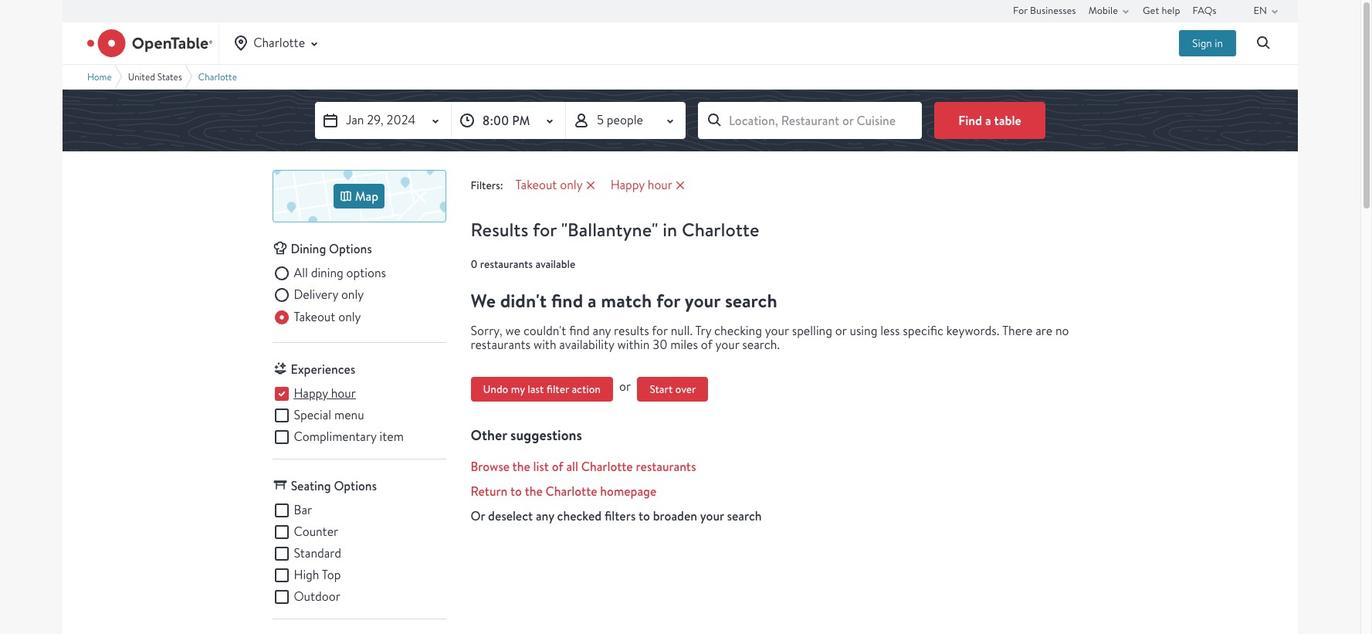 Task type: vqa. For each thing, say whether or not it's contained in the screenshot.
top or
yes



Task type: describe. For each thing, give the bounding box(es) containing it.
undo
[[483, 382, 508, 396]]

high top
[[294, 567, 341, 583]]

in inside sign in button
[[1215, 36, 1223, 50]]

didn't
[[500, 288, 547, 313]]

return to the charlotte homepage link
[[471, 482, 1089, 501]]

there
[[1002, 322, 1033, 339]]

bar
[[294, 502, 312, 518]]

only for takeout only option
[[338, 309, 361, 325]]

checked
[[557, 508, 602, 525]]

other suggestions
[[471, 426, 582, 445]]

results for "ballantyne" in charlotte
[[471, 217, 759, 242]]

menu
[[334, 407, 364, 423]]

experiences
[[291, 361, 355, 378]]

restaurants inside the . try checking your spelling or using less specific keywords. there are no restaurants with availability within 30 miles of your search.
[[471, 337, 531, 353]]

within
[[617, 337, 650, 353]]

en
[[1254, 3, 1267, 17]]

sign in
[[1192, 36, 1223, 50]]

29,
[[367, 112, 384, 128]]

0 horizontal spatial a
[[588, 288, 597, 313]]

help
[[1162, 3, 1180, 17]]

complimentary
[[294, 429, 377, 445]]

or
[[471, 508, 485, 525]]

happy hour inside button
[[611, 177, 673, 193]]

outdoor
[[294, 589, 340, 605]]

top
[[322, 567, 341, 583]]

list
[[533, 458, 549, 475]]

or inside the . try checking your spelling or using less specific keywords. there are no restaurants with availability within 30 miles of your search.
[[835, 322, 847, 339]]

sorry,
[[471, 322, 503, 339]]

dining options group
[[272, 264, 446, 330]]

happy hour button
[[604, 176, 694, 195]]

faqs button
[[1193, 0, 1217, 22]]

suggestions
[[511, 426, 582, 445]]

sign in button
[[1179, 30, 1236, 56]]

.
[[690, 322, 693, 339]]

find
[[959, 112, 982, 129]]

mobile
[[1089, 3, 1118, 17]]

. try checking your spelling or using less specific keywords. there are no restaurants with availability within 30 miles of your search.
[[471, 322, 1069, 353]]

1 vertical spatial to
[[639, 508, 650, 525]]

charlotte link
[[198, 71, 237, 82]]

return
[[471, 483, 508, 500]]

map
[[355, 188, 378, 205]]

0 vertical spatial for
[[533, 217, 557, 242]]

experiences group
[[272, 385, 446, 447]]

takeout only inside takeout only 'button'
[[516, 177, 583, 193]]

over
[[675, 382, 696, 396]]

other
[[471, 426, 507, 445]]

item
[[380, 429, 404, 445]]

"ballantyne"
[[561, 217, 658, 242]]

special menu
[[294, 407, 364, 423]]

availability
[[559, 337, 614, 353]]

for businesses
[[1013, 3, 1076, 17]]

mobile button
[[1089, 0, 1135, 22]]

undo my last filter action button
[[471, 377, 613, 402]]

hour inside button
[[648, 177, 673, 193]]

complimentary item
[[294, 429, 404, 445]]

5 people
[[597, 112, 643, 128]]

checking
[[714, 322, 762, 339]]

0 restaurants available
[[471, 257, 576, 271]]

1 vertical spatial the
[[525, 483, 543, 500]]

get help button
[[1143, 0, 1180, 22]]

we
[[471, 288, 496, 313]]

seating
[[291, 477, 331, 494]]

filter
[[547, 382, 569, 396]]

start
[[650, 382, 673, 396]]

only for delivery only radio
[[341, 287, 364, 303]]

any inside browse the list of all charlotte restaurants return to the charlotte homepage or deselect any checked filters to broaden your search
[[536, 508, 554, 525]]

high
[[294, 567, 319, 583]]

dining
[[291, 240, 326, 257]]

dining options
[[291, 240, 372, 257]]

homepage
[[600, 483, 657, 500]]

0 horizontal spatial or
[[619, 379, 631, 395]]

home link
[[87, 71, 112, 82]]

0 vertical spatial the
[[512, 458, 530, 475]]

match
[[601, 288, 652, 313]]

united
[[128, 71, 155, 82]]

of inside the . try checking your spelling or using less specific keywords. there are no restaurants with availability within 30 miles of your search.
[[701, 337, 713, 353]]

browse
[[471, 458, 510, 475]]

takeout inside option
[[294, 309, 335, 325]]

options for dining options
[[329, 240, 372, 257]]

available
[[535, 257, 576, 271]]

null
[[671, 322, 690, 339]]

home
[[87, 71, 112, 82]]

hour inside experiences group
[[331, 386, 356, 402]]

opentable logo image
[[87, 29, 213, 57]]

search icon image
[[1255, 34, 1273, 53]]

specific
[[903, 322, 944, 339]]

5
[[597, 112, 604, 128]]

table
[[994, 112, 1022, 129]]

options
[[346, 265, 386, 281]]

8:00 pm
[[483, 112, 530, 129]]

restaurants inside browse the list of all charlotte restaurants return to the charlotte homepage or deselect any checked filters to broaden your search
[[636, 458, 696, 475]]

all dining options
[[294, 265, 386, 281]]

jan 29, 2024 button
[[315, 102, 451, 139]]

0
[[471, 257, 478, 271]]

0 horizontal spatial to
[[511, 483, 522, 500]]

my
[[511, 382, 525, 396]]

Please input a Location, Restaurant or Cuisine field
[[698, 102, 922, 139]]

takeout only inside takeout only option
[[294, 309, 361, 325]]

seating options
[[291, 477, 377, 494]]



Task type: locate. For each thing, give the bounding box(es) containing it.
your up try on the bottom
[[685, 288, 721, 313]]

hour up results for "ballantyne" in charlotte
[[648, 177, 673, 193]]

0 horizontal spatial happy
[[294, 386, 328, 402]]

any left checked
[[536, 508, 554, 525]]

of right .
[[701, 337, 713, 353]]

0 horizontal spatial of
[[552, 458, 563, 475]]

1 horizontal spatial takeout only
[[516, 177, 583, 193]]

1 vertical spatial of
[[552, 458, 563, 475]]

any left results
[[593, 322, 611, 339]]

of inside browse the list of all charlotte restaurants return to the charlotte homepage or deselect any checked filters to broaden your search
[[552, 458, 563, 475]]

2024
[[387, 112, 416, 128]]

for up the available
[[533, 217, 557, 242]]

2 vertical spatial for
[[652, 322, 668, 339]]

for businesses button
[[1013, 0, 1076, 22]]

None field
[[698, 102, 922, 139]]

with
[[534, 337, 556, 353]]

action
[[572, 382, 601, 396]]

1 vertical spatial any
[[536, 508, 554, 525]]

get
[[1143, 3, 1159, 17]]

miles
[[671, 337, 698, 353]]

1 vertical spatial only
[[341, 287, 364, 303]]

0 horizontal spatial takeout only
[[294, 309, 361, 325]]

1 horizontal spatial of
[[701, 337, 713, 353]]

seating options group
[[272, 501, 446, 606]]

a inside button
[[985, 112, 991, 129]]

find up sorry, we couldn't find any results for null
[[551, 288, 583, 313]]

try
[[696, 322, 711, 339]]

1 vertical spatial takeout only
[[294, 309, 361, 325]]

deselect
[[488, 508, 533, 525]]

counter
[[294, 524, 338, 540]]

results
[[614, 322, 649, 339]]

happy hour up special menu
[[294, 386, 356, 402]]

map button
[[272, 170, 446, 222]]

1 vertical spatial search
[[727, 508, 762, 525]]

0 vertical spatial takeout
[[516, 177, 557, 193]]

hour
[[648, 177, 673, 193], [331, 386, 356, 402]]

we
[[505, 322, 521, 339]]

find a table button
[[934, 102, 1046, 139]]

8:00
[[483, 112, 509, 129]]

0 vertical spatial any
[[593, 322, 611, 339]]

find
[[551, 288, 583, 313], [569, 322, 590, 339]]

jan
[[346, 112, 364, 128]]

find a table
[[959, 112, 1022, 129]]

en button
[[1254, 0, 1284, 22]]

2 vertical spatial only
[[338, 309, 361, 325]]

in down happy hour button
[[663, 217, 677, 242]]

browse the list of all charlotte restaurants link
[[471, 457, 1089, 476]]

0 horizontal spatial hour
[[331, 386, 356, 402]]

0 vertical spatial or
[[835, 322, 847, 339]]

takeout right "filters:"
[[516, 177, 557, 193]]

1 vertical spatial options
[[334, 477, 377, 494]]

search up checking
[[725, 288, 777, 313]]

1 horizontal spatial in
[[1215, 36, 1223, 50]]

charlotte button
[[232, 22, 324, 64]]

takeout only down delivery only
[[294, 309, 361, 325]]

your right try on the bottom
[[715, 337, 739, 353]]

couldn't
[[524, 322, 566, 339]]

0 vertical spatial only
[[560, 177, 583, 193]]

happy hour up results for "ballantyne" in charlotte
[[611, 177, 673, 193]]

using
[[850, 322, 878, 339]]

sorry, we couldn't find any results for null
[[471, 322, 690, 339]]

no
[[1056, 322, 1069, 339]]

only inside radio
[[341, 287, 364, 303]]

1 vertical spatial find
[[569, 322, 590, 339]]

1 vertical spatial takeout
[[294, 309, 335, 325]]

to
[[511, 483, 522, 500], [639, 508, 650, 525]]

the down "list"
[[525, 483, 543, 500]]

0 vertical spatial hour
[[648, 177, 673, 193]]

charlotte inside dropdown button
[[253, 35, 305, 51]]

restaurants right 0
[[480, 257, 533, 271]]

in right 'sign'
[[1215, 36, 1223, 50]]

dining
[[311, 265, 343, 281]]

0 vertical spatial to
[[511, 483, 522, 500]]

Delivery only radio
[[272, 286, 364, 305]]

0 vertical spatial takeout only
[[516, 177, 583, 193]]

0 horizontal spatial happy hour
[[294, 386, 356, 402]]

only inside 'button'
[[560, 177, 583, 193]]

All dining options radio
[[272, 264, 386, 283]]

search.
[[742, 337, 780, 353]]

or left start
[[619, 379, 631, 395]]

restaurants left with
[[471, 337, 531, 353]]

we didn't find a match for your search
[[471, 288, 777, 313]]

all
[[566, 458, 578, 475]]

Takeout only radio
[[272, 308, 361, 327]]

find right couldn't
[[569, 322, 590, 339]]

happy inside button
[[611, 177, 645, 193]]

states
[[157, 71, 182, 82]]

sign
[[1192, 36, 1212, 50]]

start over
[[650, 382, 696, 396]]

search inside browse the list of all charlotte restaurants return to the charlotte homepage or deselect any checked filters to broaden your search
[[727, 508, 762, 525]]

united states
[[128, 71, 182, 82]]

0 vertical spatial happy hour
[[611, 177, 673, 193]]

takeout inside 'button'
[[516, 177, 557, 193]]

only inside option
[[338, 309, 361, 325]]

2 vertical spatial restaurants
[[636, 458, 696, 475]]

delivery
[[294, 287, 338, 303]]

options up 'all dining options'
[[329, 240, 372, 257]]

1 vertical spatial for
[[656, 288, 680, 313]]

of left all
[[552, 458, 563, 475]]

happy
[[611, 177, 645, 193], [294, 386, 328, 402]]

options for seating options
[[334, 477, 377, 494]]

a right find
[[985, 112, 991, 129]]

1 horizontal spatial happy
[[611, 177, 645, 193]]

your inside browse the list of all charlotte restaurants return to the charlotte homepage or deselect any checked filters to broaden your search
[[700, 508, 724, 525]]

people
[[607, 112, 643, 128]]

all
[[294, 265, 308, 281]]

options right seating
[[334, 477, 377, 494]]

0 vertical spatial search
[[725, 288, 777, 313]]

1 horizontal spatial a
[[985, 112, 991, 129]]

your left spelling
[[765, 322, 789, 339]]

1 horizontal spatial to
[[639, 508, 650, 525]]

1 vertical spatial or
[[619, 379, 631, 395]]

filters
[[605, 508, 636, 525]]

0 vertical spatial restaurants
[[480, 257, 533, 271]]

0 vertical spatial in
[[1215, 36, 1223, 50]]

search
[[725, 288, 777, 313], [727, 508, 762, 525]]

1 horizontal spatial takeout
[[516, 177, 557, 193]]

pm
[[512, 112, 530, 129]]

your right broaden
[[700, 508, 724, 525]]

happy inside experiences group
[[294, 386, 328, 402]]

in
[[1215, 36, 1223, 50], [663, 217, 677, 242]]

are
[[1036, 322, 1053, 339]]

spelling
[[792, 322, 833, 339]]

30
[[653, 337, 668, 353]]

restaurants up homepage
[[636, 458, 696, 475]]

0 vertical spatial options
[[329, 240, 372, 257]]

start over button
[[637, 377, 709, 402]]

your
[[685, 288, 721, 313], [765, 322, 789, 339], [715, 337, 739, 353], [700, 508, 724, 525]]

to right filters
[[639, 508, 650, 525]]

1 vertical spatial happy hour
[[294, 386, 356, 402]]

for
[[1013, 3, 1028, 17]]

takeout only button
[[509, 176, 604, 195]]

1 horizontal spatial or
[[835, 322, 847, 339]]

only up "ballantyne" at left top
[[560, 177, 583, 193]]

browse the list of all charlotte restaurants return to the charlotte homepage or deselect any checked filters to broaden your search
[[471, 458, 762, 525]]

filters:
[[471, 178, 503, 192]]

1 vertical spatial in
[[663, 217, 677, 242]]

0 vertical spatial of
[[701, 337, 713, 353]]

for left null
[[652, 322, 668, 339]]

any
[[593, 322, 611, 339], [536, 508, 554, 525]]

takeout down delivery only radio
[[294, 309, 335, 325]]

restaurants
[[480, 257, 533, 271], [471, 337, 531, 353], [636, 458, 696, 475]]

0 vertical spatial a
[[985, 112, 991, 129]]

a
[[985, 112, 991, 129], [588, 288, 597, 313]]

to up deselect
[[511, 483, 522, 500]]

faqs
[[1193, 3, 1217, 17]]

of
[[701, 337, 713, 353], [552, 458, 563, 475]]

1 horizontal spatial hour
[[648, 177, 673, 193]]

happy hour
[[611, 177, 673, 193], [294, 386, 356, 402]]

a up sorry, we couldn't find any results for null
[[588, 288, 597, 313]]

1 horizontal spatial happy hour
[[611, 177, 673, 193]]

1 vertical spatial happy
[[294, 386, 328, 402]]

broaden
[[653, 508, 697, 525]]

for
[[533, 217, 557, 242], [656, 288, 680, 313], [652, 322, 668, 339]]

happy hour inside experiences group
[[294, 386, 356, 402]]

0 horizontal spatial in
[[663, 217, 677, 242]]

hour up the menu
[[331, 386, 356, 402]]

jan 29, 2024
[[346, 112, 416, 128]]

0 vertical spatial find
[[551, 288, 583, 313]]

or left using on the right bottom of page
[[835, 322, 847, 339]]

less
[[881, 322, 900, 339]]

takeout only right "filters:"
[[516, 177, 583, 193]]

for up null
[[656, 288, 680, 313]]

only down 'all dining options'
[[341, 287, 364, 303]]

1 vertical spatial restaurants
[[471, 337, 531, 353]]

search down return to the charlotte homepage link
[[727, 508, 762, 525]]

the left "list"
[[512, 458, 530, 475]]

or
[[835, 322, 847, 339], [619, 379, 631, 395]]

1 vertical spatial a
[[588, 288, 597, 313]]

only down delivery only
[[338, 309, 361, 325]]

happy up special
[[294, 386, 328, 402]]

happy up results for "ballantyne" in charlotte
[[611, 177, 645, 193]]

0 horizontal spatial any
[[536, 508, 554, 525]]

standard
[[294, 545, 341, 562]]

0 vertical spatial happy
[[611, 177, 645, 193]]

1 vertical spatial hour
[[331, 386, 356, 402]]

businesses
[[1030, 3, 1076, 17]]

0 horizontal spatial takeout
[[294, 309, 335, 325]]

1 horizontal spatial any
[[593, 322, 611, 339]]



